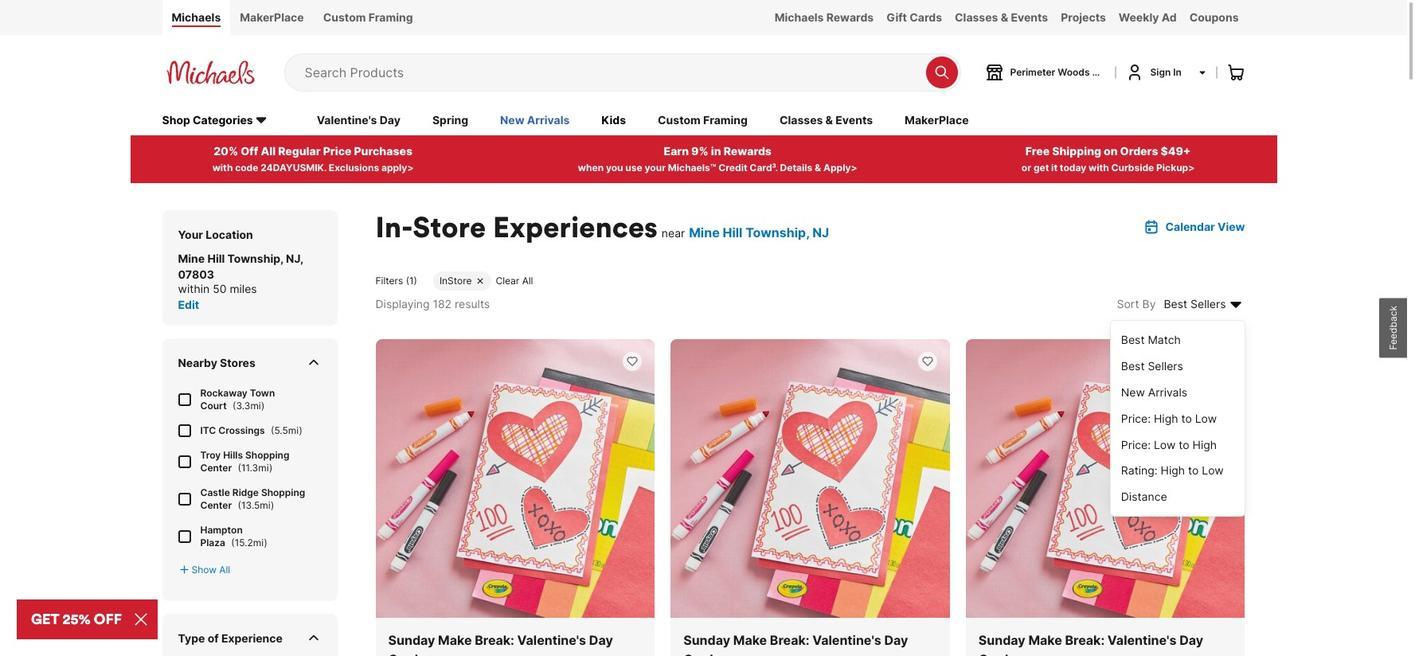 Task type: describe. For each thing, give the bounding box(es) containing it.
1 vertical spatial hill
[[207, 252, 225, 265]]

rockaway town court
[[200, 387, 275, 412]]

location
[[206, 228, 253, 241]]

sunday make break: valentine's day card image for 2nd heart image from right
[[376, 339, 655, 619]]

1 vertical spatial tabler image
[[178, 564, 190, 576]]

tabler image for type of experience
[[306, 630, 321, 646]]

arrivals for new arrivals link
[[527, 113, 570, 126]]

shop
[[162, 113, 190, 126]]

make for sunday make break: valentine's day card image related to 2nd heart image from the left
[[734, 633, 767, 649]]

troy
[[200, 449, 221, 461]]

mi) for hampton plaza
[[253, 537, 268, 549]]

card for sunday make break: valentine's day card image related to 2nd heart image from the left
[[684, 652, 714, 657]]

castle ridge shopping center
[[200, 487, 305, 511]]

troy hills shopping center
[[200, 449, 290, 474]]

( 13.5 mi)
[[235, 499, 274, 511]]

3 sunday make break: valentine's day card from the left
[[979, 633, 1204, 657]]

( for hills
[[238, 462, 241, 474]]

town
[[250, 387, 275, 399]]

, 07803
[[178, 252, 303, 281]]

kids link
[[602, 112, 626, 130]]

distance
[[1122, 490, 1168, 504]]

framing for bottommost custom framing link
[[704, 113, 748, 126]]

0 vertical spatial &
[[1001, 10, 1009, 24]]

sunday make break: valentine's day card for 2nd heart image from right
[[388, 633, 613, 657]]

hill inside in-store experiences near mine hill township , nj
[[723, 224, 743, 240]]

1 vertical spatial nj
[[286, 252, 300, 265]]

rating:
[[1122, 464, 1158, 477]]

filters
[[376, 275, 403, 287]]

price: high to low
[[1122, 412, 1217, 425]]

all for show all
[[219, 564, 230, 576]]

sellers
[[1148, 359, 1184, 373]]

shopping for woods
[[1093, 66, 1137, 78]]

center for troy hills shopping center
[[200, 462, 232, 474]]

price: high to low button
[[1111, 406, 1245, 432]]

custom for bottommost custom framing link
[[658, 113, 701, 126]]

your location
[[178, 228, 253, 241]]

michaels™
[[668, 162, 717, 173]]

shopping for hills
[[245, 449, 290, 461]]

coupons link
[[1184, 0, 1246, 35]]

2 heart image from the left
[[922, 355, 934, 368]]

new arrivals link
[[500, 112, 570, 130]]

Search Input field
[[305, 54, 918, 91]]

use
[[626, 162, 643, 173]]

events for the bottommost classes & events 'link'
[[836, 113, 873, 126]]

distance button
[[1111, 484, 1245, 510]]

shopping for ridge
[[261, 487, 305, 499]]

best match button
[[1111, 327, 1245, 354]]

michaels rewards
[[775, 10, 874, 24]]

classes for the bottommost classes & events 'link'
[[780, 113, 823, 126]]

earn
[[664, 144, 689, 158]]

clear all
[[496, 275, 533, 287]]

best for best match
[[1122, 333, 1145, 347]]

1 vertical spatial mine
[[178, 252, 205, 265]]

sunday for sunday make break: valentine's day card image related to 2nd heart image from the left
[[684, 633, 731, 649]]

projects
[[1061, 10, 1107, 24]]

tabler image for nearby stores
[[306, 355, 321, 371]]

results
[[455, 297, 490, 311]]

events for the right classes & events 'link'
[[1011, 10, 1049, 24]]

with inside 20% off all regular price purchases with code 24dayusmik. exclusions apply>
[[212, 162, 233, 173]]

( for ridge
[[238, 499, 241, 511]]

curbside
[[1112, 162, 1155, 173]]

card for 2nd heart image from right sunday make break: valentine's day card image
[[388, 652, 418, 657]]

displaying 182 results
[[376, 297, 490, 311]]

card³.
[[750, 162, 778, 173]]

( for town
[[233, 400, 236, 412]]

1 vertical spatial classes & events link
[[780, 112, 873, 130]]

to for price: low to high
[[1179, 438, 1190, 451]]

13.5
[[241, 499, 260, 511]]

day for 2nd heart image from right sunday make break: valentine's day card image
[[589, 633, 613, 649]]

new for new arrivals link
[[500, 113, 525, 126]]

michaels for michaels
[[172, 10, 221, 24]]

today
[[1060, 162, 1087, 173]]

mi) right crossings
[[288, 424, 303, 436]]

high inside button
[[1193, 438, 1217, 451]]

gift cards link
[[881, 0, 949, 35]]

$49+
[[1161, 144, 1191, 158]]

1 heart image from the left
[[626, 355, 639, 368]]

perimeter woods shopping center
[[1011, 66, 1171, 78]]

by
[[1143, 297, 1156, 311]]

center for castle ridge shopping center
[[200, 499, 232, 511]]

high for price: high to low
[[1154, 412, 1179, 425]]

mine inside in-store experiences near mine hill township , nj
[[689, 224, 720, 240]]

gift
[[887, 10, 908, 24]]

low for rating: high to low
[[1203, 464, 1224, 477]]

plaza
[[200, 537, 225, 549]]

valentine's day
[[317, 113, 401, 126]]

of
[[208, 632, 219, 645]]

50
[[213, 282, 227, 295]]

clear
[[496, 275, 520, 287]]

match
[[1148, 333, 1181, 347]]

in-store experiences near mine hill township , nj
[[376, 209, 829, 245]]

low for price: high to low
[[1196, 412, 1217, 425]]

mi) for troy hills shopping center
[[258, 462, 273, 474]]

1 horizontal spatial &
[[826, 113, 833, 126]]

store
[[413, 209, 486, 245]]

gift cards
[[887, 10, 943, 24]]

best for best sellers
[[1122, 359, 1145, 373]]

new arrivals button
[[1111, 380, 1245, 406]]

purchases
[[354, 144, 413, 158]]

kids
[[602, 113, 626, 126]]

calendar
[[1166, 220, 1216, 233]]

182
[[433, 297, 452, 311]]

near
[[662, 226, 685, 240]]

price: for price: low to high
[[1122, 438, 1151, 451]]

hampton
[[200, 524, 243, 536]]

custom framing for bottommost custom framing link
[[658, 113, 748, 126]]

1 vertical spatial custom framing link
[[658, 112, 748, 130]]

within
[[178, 282, 210, 295]]

0 horizontal spatial custom framing link
[[314, 0, 423, 35]]

court
[[200, 400, 227, 412]]

stores
[[220, 356, 256, 369]]

sunday make break: valentine's day card link for 2nd heart image from the left
[[671, 339, 950, 657]]

rockaway
[[200, 387, 248, 399]]

itc
[[200, 424, 216, 436]]

crossings
[[218, 424, 265, 436]]

price
[[323, 144, 352, 158]]

0 horizontal spatial makerplace link
[[230, 0, 314, 35]]

sort by
[[1117, 297, 1156, 311]]

0 vertical spatial makerplace
[[240, 10, 304, 24]]

price: low to high button
[[1111, 432, 1245, 458]]

off
[[241, 144, 258, 158]]

hampton plaza
[[200, 524, 243, 549]]

weekly ad link
[[1113, 0, 1184, 35]]

nearby stores
[[178, 356, 256, 369]]

cards
[[910, 10, 943, 24]]

sign in
[[1151, 66, 1182, 78]]

in-
[[376, 209, 413, 245]]

search button image
[[934, 64, 950, 80]]

rating: high to low
[[1122, 464, 1224, 477]]

0 vertical spatial rewards
[[827, 10, 874, 24]]

ridge
[[232, 487, 259, 499]]

mi) for castle ridge shopping center
[[260, 499, 274, 511]]

regular
[[278, 144, 321, 158]]

calendar view
[[1166, 220, 1246, 233]]

low inside button
[[1154, 438, 1176, 451]]



Task type: locate. For each thing, give the bounding box(es) containing it.
0 horizontal spatial arrivals
[[527, 113, 570, 126]]

0 horizontal spatial sunday make break: valentine's day card
[[388, 633, 613, 657]]

shopping inside 'castle ridge shopping center'
[[261, 487, 305, 499]]

new arrivals for new arrivals link
[[500, 113, 570, 126]]

2 sunday from the left
[[684, 633, 731, 649]]

events left projects
[[1011, 10, 1049, 24]]

2 vertical spatial to
[[1189, 464, 1199, 477]]

0 vertical spatial ,
[[806, 224, 810, 240]]

0 vertical spatial center
[[1139, 66, 1171, 78]]

shopping inside button
[[1093, 66, 1137, 78]]

with inside free shipping on orders $49+ or get it today with curbside pickup>
[[1089, 162, 1110, 173]]

1 vertical spatial new arrivals
[[1122, 386, 1188, 399]]

2 horizontal spatial &
[[1001, 10, 1009, 24]]

2 vertical spatial low
[[1203, 464, 1224, 477]]

day
[[380, 113, 401, 126], [589, 633, 613, 649], [885, 633, 909, 649], [1180, 633, 1204, 649]]

1 vertical spatial custom
[[658, 113, 701, 126]]

low down the price: high to low
[[1154, 438, 1176, 451]]

1 vertical spatial custom framing
[[658, 113, 748, 126]]

orders
[[1121, 144, 1159, 158]]

center
[[1139, 66, 1171, 78], [200, 462, 232, 474], [200, 499, 232, 511]]

view
[[1218, 220, 1246, 233]]

0 vertical spatial price:
[[1122, 412, 1151, 425]]

( 11.3 mi)
[[235, 462, 273, 474]]

classes for the right classes & events 'link'
[[955, 10, 999, 24]]

1 horizontal spatial nj
[[813, 224, 829, 240]]

mi) down ( 13.5 mi)
[[253, 537, 268, 549]]

new arrivals left kids
[[500, 113, 570, 126]]

2 vertical spatial tabler image
[[306, 630, 321, 646]]

& right the details
[[815, 162, 822, 173]]

tabler image
[[306, 355, 321, 371], [178, 564, 190, 576], [306, 630, 321, 646]]

earn 9% in rewards when you use your michaels™ credit card³. details & apply>
[[578, 144, 858, 173]]

1 sunday from the left
[[388, 633, 435, 649]]

2 with from the left
[[1089, 162, 1110, 173]]

center inside 'castle ridge shopping center'
[[200, 499, 232, 511]]

shopping inside troy hills shopping center
[[245, 449, 290, 461]]

1 horizontal spatial sunday make break: valentine's day card image
[[671, 339, 950, 619]]

0 vertical spatial tabler image
[[306, 355, 321, 371]]

mine right near
[[689, 224, 720, 240]]

all inside 20% off all regular price purchases with code 24dayusmik. exclusions apply>
[[261, 144, 276, 158]]

2 sunday make break: valentine's day card from the left
[[684, 633, 909, 657]]

sunday for 2nd heart image from right sunday make break: valentine's day card image
[[388, 633, 435, 649]]

2 price: from the top
[[1122, 438, 1151, 451]]

2 horizontal spatial sunday make break: valentine's day card
[[979, 633, 1204, 657]]

new arrivals down the best sellers
[[1122, 386, 1188, 399]]

1 michaels from the left
[[172, 10, 221, 24]]

2 vertical spatial center
[[200, 499, 232, 511]]

2 horizontal spatial all
[[522, 275, 533, 287]]

filters (1)
[[376, 275, 417, 287]]

1 vertical spatial low
[[1154, 438, 1176, 451]]

& up apply>
[[826, 113, 833, 126]]

( for plaza
[[231, 537, 235, 549]]

3 card from the left
[[979, 652, 1009, 657]]

1 horizontal spatial hill
[[723, 224, 743, 240]]

0 horizontal spatial new arrivals
[[500, 113, 570, 126]]

tabler image left 'show'
[[178, 564, 190, 576]]

michaels for michaels rewards
[[775, 10, 824, 24]]

0 vertical spatial shopping
[[1093, 66, 1137, 78]]

mine hill township, nj
[[178, 252, 300, 265]]

1 with from the left
[[212, 162, 233, 173]]

pickup>
[[1157, 162, 1195, 173]]

new for new arrivals button
[[1122, 386, 1146, 399]]

0 horizontal spatial classes & events link
[[780, 112, 873, 130]]

( down the ridge
[[238, 499, 241, 511]]

1 vertical spatial classes & events
[[780, 113, 873, 126]]

0 horizontal spatial sunday make break: valentine's day card link
[[376, 339, 655, 657]]

free
[[1026, 144, 1050, 158]]

hills
[[223, 449, 243, 461]]

perimeter
[[1011, 66, 1056, 78]]

0 horizontal spatial rewards
[[724, 144, 772, 158]]

( 3.3 mi)
[[230, 400, 265, 412]]

price: for price: high to low
[[1122, 412, 1151, 425]]

0 vertical spatial custom
[[323, 10, 366, 24]]

2 vertical spatial shopping
[[261, 487, 305, 499]]

within 50 miles edit
[[178, 282, 257, 311]]

1 sunday make break: valentine's day card link from the left
[[376, 339, 655, 657]]

mi)
[[251, 400, 265, 412], [288, 424, 303, 436], [258, 462, 273, 474], [260, 499, 274, 511], [253, 537, 268, 549]]

experiences
[[493, 209, 658, 245]]

miles
[[230, 282, 257, 295]]

2 horizontal spatial make
[[1029, 633, 1063, 649]]

sunday make break: valentine's day card for 2nd heart image from the left
[[684, 633, 909, 657]]

center left in
[[1139, 66, 1171, 78]]

classes & events up apply>
[[780, 113, 873, 126]]

1 horizontal spatial all
[[261, 144, 276, 158]]

3 break: from the left
[[1066, 633, 1105, 649]]

arrivals left kids
[[527, 113, 570, 126]]

show
[[192, 564, 217, 576]]

20%
[[214, 144, 238, 158]]

rewards left gift
[[827, 10, 874, 24]]

mine up the 07803
[[178, 252, 205, 265]]

1 horizontal spatial sunday make break: valentine's day card
[[684, 633, 909, 657]]

all right off
[[261, 144, 276, 158]]

1 break: from the left
[[475, 633, 515, 649]]

to down new arrivals button
[[1182, 412, 1193, 425]]

it
[[1052, 162, 1058, 173]]

0 vertical spatial new arrivals
[[500, 113, 570, 126]]

show all
[[192, 564, 230, 576]]

0 horizontal spatial ,
[[300, 252, 303, 265]]

new inside button
[[1122, 386, 1146, 399]]

break: for 2nd heart image from the left
[[770, 633, 810, 649]]

1 horizontal spatial rewards
[[827, 10, 874, 24]]

mine
[[689, 224, 720, 240], [178, 252, 205, 265]]

0 horizontal spatial sunday make break: valentine's day card image
[[376, 339, 655, 619]]

2 best from the top
[[1122, 359, 1145, 373]]

new down the best sellers
[[1122, 386, 1146, 399]]

0 vertical spatial best
[[1122, 333, 1145, 347]]

all right clear
[[522, 275, 533, 287]]

new arrivals inside button
[[1122, 386, 1188, 399]]

center down castle
[[200, 499, 232, 511]]

custom for the left custom framing link
[[323, 10, 366, 24]]

price: inside button
[[1122, 412, 1151, 425]]

sunday
[[388, 633, 435, 649], [684, 633, 731, 649], [979, 633, 1026, 649]]

projects link
[[1055, 0, 1113, 35]]

2 vertical spatial all
[[219, 564, 230, 576]]

high up price: low to high
[[1154, 412, 1179, 425]]

0 horizontal spatial new
[[500, 113, 525, 126]]

heart image
[[626, 355, 639, 368], [922, 355, 934, 368]]

sunday make break: valentine's day card image
[[376, 339, 655, 619], [671, 339, 950, 619], [966, 339, 1246, 619]]

sunday make break: valentine's day card link
[[376, 339, 655, 657], [671, 339, 950, 657], [966, 339, 1246, 657]]

with down 20%
[[212, 162, 233, 173]]

2 sunday make break: valentine's day card link from the left
[[671, 339, 950, 657]]

low down new arrivals button
[[1196, 412, 1217, 425]]

with
[[212, 162, 233, 173], [1089, 162, 1110, 173]]

0 horizontal spatial classes
[[780, 113, 823, 126]]

in
[[711, 144, 722, 158]]

to inside button
[[1179, 438, 1190, 451]]

sign in button
[[1125, 63, 1207, 82]]

24dayusmik.
[[261, 162, 327, 173]]

price: up rating: at the bottom right of the page
[[1122, 438, 1151, 451]]

2 sunday make break: valentine's day card image from the left
[[671, 339, 950, 619]]

mi) up the ridge
[[258, 462, 273, 474]]

rewards up credit
[[724, 144, 772, 158]]

to down price: high to low button at bottom
[[1179, 438, 1190, 451]]

1 best from the top
[[1122, 333, 1145, 347]]

get
[[1034, 162, 1050, 173]]

1 horizontal spatial makerplace
[[905, 113, 969, 126]]

center inside perimeter woods shopping center button
[[1139, 66, 1171, 78]]

( down "rockaway"
[[233, 400, 236, 412]]

weekly ad
[[1119, 10, 1177, 24]]

classes right the cards
[[955, 10, 999, 24]]

credit
[[719, 162, 748, 173]]

nj right township
[[813, 224, 829, 240]]

rewards inside earn 9% in rewards when you use your michaels™ credit card³. details & apply>
[[724, 144, 772, 158]]

events up apply>
[[836, 113, 873, 126]]

1 price: from the top
[[1122, 412, 1151, 425]]

& right the cards
[[1001, 10, 1009, 24]]

mi) for rockaway town court
[[251, 400, 265, 412]]

mi) down ( 11.3 mi)
[[260, 499, 274, 511]]

1 card from the left
[[388, 652, 418, 657]]

ad
[[1162, 10, 1177, 24]]

nearby
[[178, 356, 217, 369]]

20% off all regular price purchases with code 24dayusmik. exclusions apply>
[[212, 144, 414, 173]]

custom framing link
[[314, 0, 423, 35], [658, 112, 748, 130]]

0 horizontal spatial custom
[[323, 10, 366, 24]]

new right spring
[[500, 113, 525, 126]]

& inside earn 9% in rewards when you use your michaels™ credit card³. details & apply>
[[815, 162, 822, 173]]

0 vertical spatial high
[[1154, 412, 1179, 425]]

spring link
[[433, 112, 469, 130]]

classes & events link up perimeter
[[949, 0, 1055, 35]]

break:
[[475, 633, 515, 649], [770, 633, 810, 649], [1066, 633, 1105, 649]]

(1)
[[406, 275, 417, 287]]

to for price: high to low
[[1182, 412, 1193, 425]]

1 vertical spatial &
[[826, 113, 833, 126]]

1 horizontal spatial events
[[1011, 10, 1049, 24]]

new arrivals for new arrivals button
[[1122, 386, 1188, 399]]

arrivals inside button
[[1149, 386, 1188, 399]]

0 vertical spatial new
[[500, 113, 525, 126]]

center inside troy hills shopping center
[[200, 462, 232, 474]]

make for 2nd heart image from right sunday make break: valentine's day card image
[[438, 633, 472, 649]]

1 horizontal spatial make
[[734, 633, 767, 649]]

day for first sunday make break: valentine's day card image from right
[[1180, 633, 1204, 649]]

0 vertical spatial makerplace link
[[230, 0, 314, 35]]

classes & events inside 'link'
[[955, 10, 1049, 24]]

1 horizontal spatial heart image
[[922, 355, 934, 368]]

menu containing best match
[[1111, 320, 1246, 517]]

mi) down the town
[[251, 400, 265, 412]]

rating: high to low button
[[1111, 458, 1245, 484]]

menu
[[1111, 320, 1246, 517]]

makerplace down "search button" icon
[[905, 113, 969, 126]]

1 vertical spatial ,
[[300, 252, 303, 265]]

1 vertical spatial arrivals
[[1149, 386, 1188, 399]]

2 vertical spatial &
[[815, 162, 822, 173]]

makerplace right michaels link
[[240, 10, 304, 24]]

0 vertical spatial arrivals
[[527, 113, 570, 126]]

tabler image right the experience
[[306, 630, 321, 646]]

1 vertical spatial center
[[200, 462, 232, 474]]

0 horizontal spatial nj
[[286, 252, 300, 265]]

best left match on the right bottom
[[1122, 333, 1145, 347]]

1 horizontal spatial classes & events link
[[949, 0, 1055, 35]]

2 break: from the left
[[770, 633, 810, 649]]

( right crossings
[[271, 424, 274, 436]]

arrivals
[[527, 113, 570, 126], [1149, 386, 1188, 399]]

1 horizontal spatial mine
[[689, 224, 720, 240]]

, inside , 07803
[[300, 252, 303, 265]]

best down best match
[[1122, 359, 1145, 373]]

make for first sunday make break: valentine's day card image from right
[[1029, 633, 1063, 649]]

2 horizontal spatial sunday make break: valentine's day card image
[[966, 339, 1246, 619]]

9%
[[692, 144, 709, 158]]

0 horizontal spatial make
[[438, 633, 472, 649]]

1 horizontal spatial card
[[684, 652, 714, 657]]

1 vertical spatial high
[[1193, 438, 1217, 451]]

1 vertical spatial all
[[522, 275, 533, 287]]

custom framing for the left custom framing link
[[323, 10, 413, 24]]

1 sunday make break: valentine's day card from the left
[[388, 633, 613, 657]]

1 horizontal spatial break:
[[770, 633, 810, 649]]

apply>
[[382, 162, 414, 173]]

0 vertical spatial framing
[[369, 10, 413, 24]]

0 vertical spatial classes & events link
[[949, 0, 1055, 35]]

11.3
[[241, 462, 258, 474]]

2 horizontal spatial sunday make break: valentine's day card link
[[966, 339, 1246, 657]]

1 horizontal spatial michaels
[[775, 10, 824, 24]]

1 horizontal spatial classes & events
[[955, 10, 1049, 24]]

to down the price: low to high button
[[1189, 464, 1199, 477]]

1 vertical spatial events
[[836, 113, 873, 126]]

shopping up ( 13.5 mi)
[[261, 487, 305, 499]]

, right township,
[[300, 252, 303, 265]]

price: up price: low to high
[[1122, 412, 1151, 425]]

arrivals for new arrivals button
[[1149, 386, 1188, 399]]

(
[[233, 400, 236, 412], [271, 424, 274, 436], [238, 462, 241, 474], [238, 499, 241, 511], [231, 537, 235, 549]]

0 vertical spatial custom framing
[[323, 10, 413, 24]]

shopping
[[1093, 66, 1137, 78], [245, 449, 290, 461], [261, 487, 305, 499]]

instore
[[440, 275, 472, 287]]

sunday for first sunday make break: valentine's day card image from right
[[979, 633, 1026, 649]]

0 horizontal spatial michaels
[[172, 10, 221, 24]]

, down the details
[[806, 224, 810, 240]]

classes & events up perimeter
[[955, 10, 1049, 24]]

shipping
[[1053, 144, 1102, 158]]

3 sunday make break: valentine's day card link from the left
[[966, 339, 1246, 657]]

1 sunday make break: valentine's day card image from the left
[[376, 339, 655, 619]]

0 vertical spatial low
[[1196, 412, 1217, 425]]

custom framing inside custom framing link
[[323, 10, 413, 24]]

( 15.2 mi)
[[229, 537, 268, 549]]

high for rating: high to low
[[1161, 464, 1186, 477]]

tabler image right stores
[[306, 355, 321, 371]]

shopping right woods
[[1093, 66, 1137, 78]]

2 michaels from the left
[[775, 10, 824, 24]]

shopping up ( 11.3 mi)
[[245, 449, 290, 461]]

0 horizontal spatial classes & events
[[780, 113, 873, 126]]

0 horizontal spatial makerplace
[[240, 10, 304, 24]]

, inside in-store experiences near mine hill township , nj
[[806, 224, 810, 240]]

displaying
[[376, 297, 430, 311]]

low down the price: low to high button
[[1203, 464, 1224, 477]]

card for first sunday make break: valentine's day card image from right
[[979, 652, 1009, 657]]

2 horizontal spatial break:
[[1066, 633, 1105, 649]]

high down price: high to low button at bottom
[[1193, 438, 1217, 451]]

best sellers button
[[1111, 354, 1245, 380]]

sunday make break: valentine's day card image for 2nd heart image from the left
[[671, 339, 950, 619]]

1 make from the left
[[438, 633, 472, 649]]

classes & events for the bottommost classes & events 'link'
[[780, 113, 873, 126]]

with down 'on'
[[1089, 162, 1110, 173]]

( down 'hampton'
[[231, 537, 235, 549]]

framing
[[369, 10, 413, 24], [704, 113, 748, 126]]

0 horizontal spatial sunday
[[388, 633, 435, 649]]

2 card from the left
[[684, 652, 714, 657]]

,
[[806, 224, 810, 240], [300, 252, 303, 265]]

1 horizontal spatial new arrivals
[[1122, 386, 1188, 399]]

all right 'show'
[[219, 564, 230, 576]]

events
[[1011, 10, 1049, 24], [836, 113, 873, 126]]

to for rating: high to low
[[1189, 464, 1199, 477]]

1 vertical spatial makerplace link
[[905, 112, 969, 130]]

break: for 2nd heart image from right
[[475, 633, 515, 649]]

high down the price: low to high button
[[1161, 464, 1186, 477]]

perimeter woods shopping center button
[[985, 63, 1171, 82]]

nj inside in-store experiences near mine hill township , nj
[[813, 224, 829, 240]]

day for sunday make break: valentine's day card image related to 2nd heart image from the left
[[885, 633, 909, 649]]

1 vertical spatial makerplace
[[905, 113, 969, 126]]

best inside button
[[1122, 333, 1145, 347]]

code
[[235, 162, 258, 173]]

1 horizontal spatial custom framing
[[658, 113, 748, 126]]

0 horizontal spatial with
[[212, 162, 233, 173]]

classes & events link up apply>
[[780, 112, 873, 130]]

1 horizontal spatial sunday make break: valentine's day card link
[[671, 339, 950, 657]]

hill down your location
[[207, 252, 225, 265]]

shop categories
[[162, 113, 253, 126]]

3 sunday from the left
[[979, 633, 1026, 649]]

classes up the details
[[780, 113, 823, 126]]

township,
[[228, 252, 284, 265]]

makerplace
[[240, 10, 304, 24], [905, 113, 969, 126]]

0 horizontal spatial hill
[[207, 252, 225, 265]]

michaels link
[[162, 0, 230, 35]]

custom framing
[[323, 10, 413, 24], [658, 113, 748, 126]]

your
[[178, 228, 203, 241]]

apply>
[[824, 162, 858, 173]]

nj right township,
[[286, 252, 300, 265]]

on
[[1104, 144, 1118, 158]]

1 horizontal spatial framing
[[704, 113, 748, 126]]

hill left township
[[723, 224, 743, 240]]

1 vertical spatial to
[[1179, 438, 1190, 451]]

price: inside button
[[1122, 438, 1151, 451]]

3 sunday make break: valentine's day card image from the left
[[966, 339, 1246, 619]]

2 make from the left
[[734, 633, 767, 649]]

1 vertical spatial framing
[[704, 113, 748, 126]]

center down troy
[[200, 462, 232, 474]]

1 vertical spatial rewards
[[724, 144, 772, 158]]

classes & events
[[955, 10, 1049, 24], [780, 113, 873, 126]]

3 make from the left
[[1029, 633, 1063, 649]]

arrivals up the price: high to low
[[1149, 386, 1188, 399]]

categories
[[193, 113, 253, 126]]

best inside button
[[1122, 359, 1145, 373]]

all
[[261, 144, 276, 158], [522, 275, 533, 287], [219, 564, 230, 576]]

type
[[178, 632, 205, 645]]

center for perimeter woods shopping center
[[1139, 66, 1171, 78]]

your
[[645, 162, 666, 173]]

( down 'hills'
[[238, 462, 241, 474]]

0 horizontal spatial &
[[815, 162, 822, 173]]

valentine's day link
[[317, 112, 401, 130]]

township
[[746, 224, 806, 240]]

best sellers
[[1122, 359, 1184, 373]]

2 vertical spatial high
[[1161, 464, 1186, 477]]

type of experience
[[178, 632, 283, 645]]

0 vertical spatial nj
[[813, 224, 829, 240]]

woods
[[1058, 66, 1090, 78]]

1 horizontal spatial custom framing link
[[658, 112, 748, 130]]

framing for the left custom framing link
[[369, 10, 413, 24]]

low
[[1196, 412, 1217, 425], [1154, 438, 1176, 451], [1203, 464, 1224, 477]]

all for clear all
[[522, 275, 533, 287]]

to
[[1182, 412, 1193, 425], [1179, 438, 1190, 451], [1189, 464, 1199, 477]]

experience
[[221, 632, 283, 645]]

sunday make break: valentine's day card link for 2nd heart image from right
[[376, 339, 655, 657]]

0 horizontal spatial custom framing
[[323, 10, 413, 24]]

make
[[438, 633, 472, 649], [734, 633, 767, 649], [1029, 633, 1063, 649]]

new arrivals
[[500, 113, 570, 126], [1122, 386, 1188, 399]]

classes & events for the right classes & events 'link'
[[955, 10, 1049, 24]]

0 vertical spatial to
[[1182, 412, 1193, 425]]

1 horizontal spatial with
[[1089, 162, 1110, 173]]



Task type: vqa. For each thing, say whether or not it's contained in the screenshot.
the topmost MINE
yes



